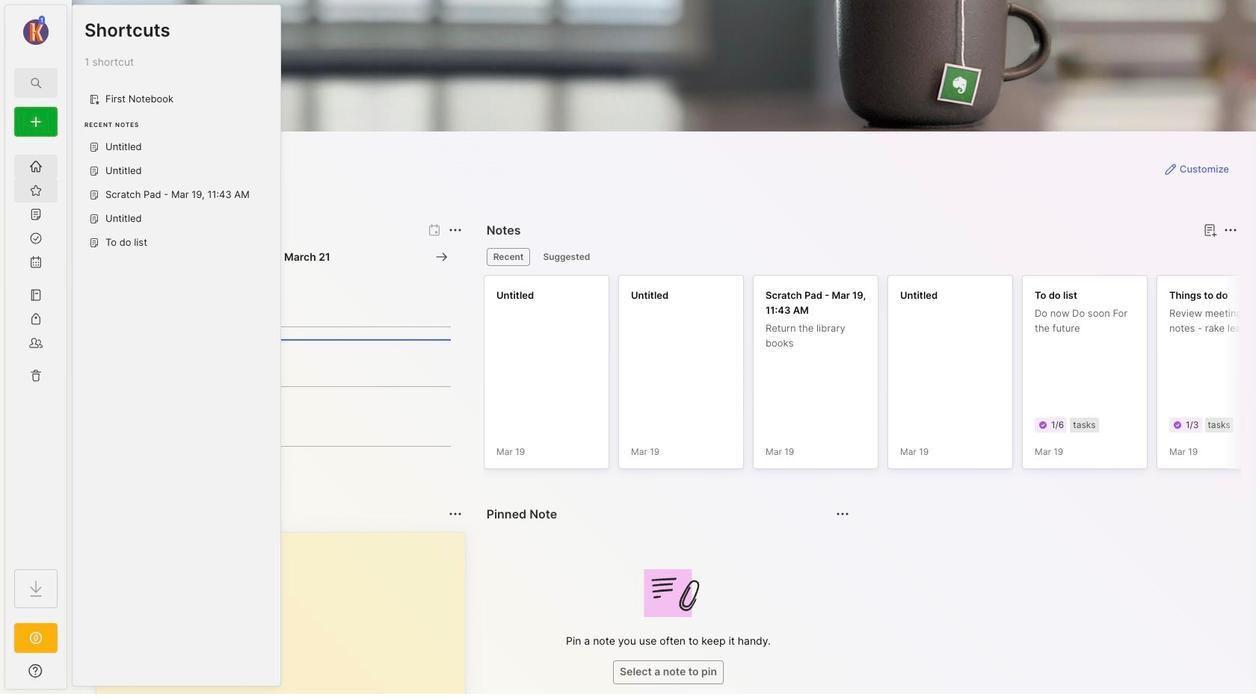 Task type: locate. For each thing, give the bounding box(es) containing it.
tree inside main element
[[5, 146, 67, 556]]

click to expand image
[[65, 667, 77, 685]]

upgrade image
[[27, 630, 45, 648]]

tab list
[[487, 248, 1235, 266]]

main element
[[0, 0, 72, 695]]

edit search image
[[27, 74, 45, 92]]

0 horizontal spatial tab
[[487, 248, 530, 266]]

row group
[[484, 275, 1256, 479]]

tab
[[487, 248, 530, 266], [536, 248, 597, 266]]

Start writing… text field
[[108, 533, 464, 695]]

1 horizontal spatial tab
[[536, 248, 597, 266]]

tree
[[5, 146, 67, 556]]



Task type: describe. For each thing, give the bounding box(es) containing it.
2 tab from the left
[[536, 248, 597, 266]]

home image
[[28, 159, 43, 174]]

WHAT'S NEW field
[[5, 660, 67, 683]]

Account field
[[5, 14, 67, 47]]

1 tab from the left
[[487, 248, 530, 266]]



Task type: vqa. For each thing, say whether or not it's contained in the screenshot.
row group
yes



